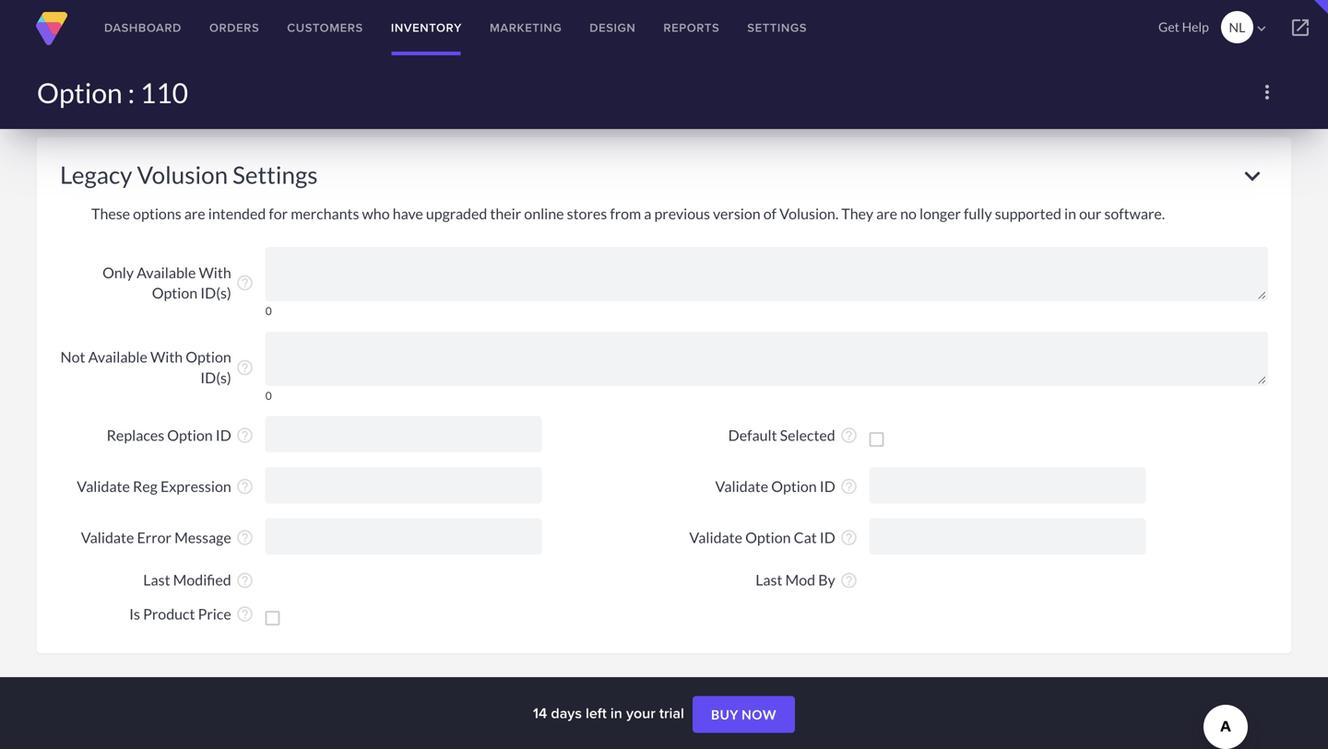 Task type: describe. For each thing, give the bounding box(es) containing it.
last mod by help_outline
[[756, 572, 858, 590]]


[[1290, 17, 1312, 39]]

by
[[818, 572, 835, 590]]

options
[[133, 205, 181, 223]]

validate reg expression help_outline
[[77, 478, 254, 496]]

id(s) for only available with option id(s) help_outline
[[200, 284, 231, 302]]

reg
[[133, 478, 158, 496]]

our
[[1079, 205, 1102, 223]]

14
[[533, 703, 547, 725]]

:
[[128, 76, 135, 109]]

expand_more
[[1237, 161, 1268, 192]]

id inside validate option cat id help_outline
[[820, 529, 835, 547]]

error
[[137, 529, 172, 547]]

help_outline inside last modified help_outline
[[236, 572, 254, 590]]

option inside the only available with option id(s) help_outline
[[152, 284, 198, 302]]

help_outline inside is product price help_outline
[[236, 606, 254, 624]]

they
[[842, 205, 874, 223]]

volusion
[[137, 161, 228, 189]]

dashboard link
[[90, 0, 196, 55]]

volusion.
[[780, 205, 839, 223]]

110
[[140, 76, 188, 109]]

buy
[[711, 708, 739, 723]]

default selected help_outline
[[728, 427, 858, 445]]

fully
[[964, 205, 992, 223]]

0 for not available with option id(s) help_outline
[[265, 389, 272, 403]]

inventory
[[391, 19, 462, 36]]

available for not available with option id(s) help_outline
[[88, 348, 147, 366]]

not available with option id(s) help_outline
[[60, 348, 254, 387]]

nl 
[[1229, 19, 1270, 37]]

last for help_outline
[[143, 572, 170, 590]]

who
[[362, 205, 390, 223]]

side
[[168, 30, 196, 48]]

0 for only available with option id(s) help_outline
[[265, 304, 272, 318]]

option inside validate option id help_outline
[[771, 478, 817, 496]]

online
[[524, 205, 564, 223]]

validate for validate reg expression help_outline
[[77, 478, 130, 496]]

legacy volusion settings
[[60, 161, 318, 189]]

with for only available with option id(s) help_outline
[[199, 264, 231, 282]]

replaces
[[107, 427, 164, 445]]

help_outline inside not available with option id(s) help_outline
[[236, 359, 254, 377]]

with for not available with option id(s) help_outline
[[150, 348, 183, 366]]

have
[[393, 205, 423, 223]]

of
[[764, 205, 777, 223]]

trial
[[659, 703, 684, 725]]

1 horizontal spatial in
[[1064, 205, 1076, 223]]

left
[[586, 703, 607, 725]]

replaces option id help_outline
[[107, 427, 254, 445]]

longer
[[920, 205, 961, 223]]

id for validate option id help_outline
[[820, 478, 835, 496]]

modified
[[173, 572, 231, 590]]

option left : on the top left of page
[[37, 76, 122, 109]]


[[1253, 20, 1270, 37]]

validate for validate option id help_outline
[[715, 478, 769, 496]]

software.
[[1104, 205, 1165, 223]]

intended
[[208, 205, 266, 223]]

your
[[626, 703, 656, 725]]

now
[[742, 708, 777, 723]]

nl
[[1229, 19, 1246, 35]]

is product price help_outline
[[129, 605, 254, 624]]

from
[[610, 205, 641, 223]]

only available with option id(s) help_outline
[[102, 264, 254, 302]]

help_outline inside the default selected help_outline
[[840, 427, 858, 445]]

customers
[[287, 19, 363, 36]]

marketing
[[490, 19, 562, 36]]

product
[[143, 605, 195, 623]]

legacy
[[60, 161, 132, 189]]

 link
[[1273, 0, 1328, 55]]

help_outline inside validate error message help_outline
[[236, 529, 254, 548]]

not
[[60, 348, 85, 366]]

help_outline inside the only available with option id(s) help_outline
[[236, 274, 254, 293]]

option inside replaces option id help_outline
[[167, 427, 213, 445]]



Task type: locate. For each thing, give the bounding box(es) containing it.
last up 'product'
[[143, 572, 170, 590]]

1 last from the left
[[143, 572, 170, 590]]

option inside "option side note help_outline"
[[120, 30, 165, 48]]

cat
[[794, 529, 817, 547]]

help_outline inside validate reg expression help_outline
[[236, 478, 254, 496]]

help_outline inside "option side note help_outline"
[[236, 30, 254, 48]]

id(s)
[[200, 284, 231, 302], [200, 369, 231, 387]]

0 horizontal spatial in
[[611, 703, 622, 725]]

mod
[[785, 572, 816, 590]]

supported
[[995, 205, 1062, 223]]

option inside validate option cat id help_outline
[[745, 529, 791, 547]]

in left our
[[1064, 205, 1076, 223]]

validate option id help_outline
[[715, 478, 858, 496]]

in
[[1064, 205, 1076, 223], [611, 703, 622, 725]]

version
[[713, 205, 761, 223]]

id(s) inside the only available with option id(s) help_outline
[[200, 284, 231, 302]]

more_vert
[[1256, 81, 1278, 103]]

validate
[[77, 478, 130, 496], [715, 478, 769, 496], [81, 529, 134, 547], [689, 529, 743, 547]]

id(s) inside not available with option id(s) help_outline
[[200, 369, 231, 387]]

1 are from the left
[[184, 205, 205, 223]]

0 vertical spatial id
[[216, 427, 231, 445]]

dashboard
[[104, 19, 182, 36]]

these options are intended for merchants who have upgraded their online stores from a previous version of volusion. they are no longer fully supported in our software.
[[91, 205, 1165, 223]]

0 horizontal spatial with
[[150, 348, 183, 366]]

14 days left in your trial
[[533, 703, 688, 725]]

in right left
[[611, 703, 622, 725]]

available inside not available with option id(s) help_outline
[[88, 348, 147, 366]]

validate left error
[[81, 529, 134, 547]]

design
[[590, 19, 636, 36]]

option : 110
[[37, 76, 188, 109]]

id(s) for not available with option id(s) help_outline
[[200, 369, 231, 387]]

price
[[198, 605, 231, 623]]

available right 'not'
[[88, 348, 147, 366]]

option up the expression
[[167, 427, 213, 445]]

buy now link
[[693, 697, 795, 734]]

id(s) up replaces option id help_outline
[[200, 369, 231, 387]]

2 last from the left
[[756, 572, 783, 590]]

option down the default selected help_outline
[[771, 478, 817, 496]]

id(s) down intended
[[200, 284, 231, 302]]

upgraded
[[426, 205, 487, 223]]

help
[[1182, 19, 1209, 35]]

last inside last mod by help_outline
[[756, 572, 783, 590]]

last for by
[[756, 572, 783, 590]]

available
[[137, 264, 196, 282], [88, 348, 147, 366]]

validate inside validate option id help_outline
[[715, 478, 769, 496]]

get help
[[1159, 19, 1209, 35]]

last left mod
[[756, 572, 783, 590]]

are
[[184, 205, 205, 223], [876, 205, 898, 223]]

option left cat
[[745, 529, 791, 547]]

validate down default
[[715, 478, 769, 496]]

days
[[551, 703, 582, 725]]

option left side
[[120, 30, 165, 48]]

these
[[91, 205, 130, 223]]

help_outline inside last mod by help_outline
[[840, 572, 858, 590]]

0 vertical spatial available
[[137, 264, 196, 282]]

with
[[199, 264, 231, 282], [150, 348, 183, 366]]

1 horizontal spatial with
[[199, 264, 231, 282]]

validate down validate option id help_outline
[[689, 529, 743, 547]]

are right options
[[184, 205, 205, 223]]

with inside the only available with option id(s) help_outline
[[199, 264, 231, 282]]

settings right 'reports' on the top of page
[[747, 19, 807, 36]]

are left no
[[876, 205, 898, 223]]

0 vertical spatial with
[[199, 264, 231, 282]]

stores
[[567, 205, 607, 223]]

id down selected at the right of page
[[820, 478, 835, 496]]

with inside not available with option id(s) help_outline
[[150, 348, 183, 366]]

0 vertical spatial in
[[1064, 205, 1076, 223]]

0 horizontal spatial are
[[184, 205, 205, 223]]

message
[[174, 529, 231, 547]]

help_outline
[[236, 30, 254, 48], [236, 274, 254, 293], [236, 359, 254, 377], [236, 427, 254, 445], [840, 427, 858, 445], [236, 478, 254, 496], [840, 478, 858, 496], [236, 529, 254, 548], [840, 529, 858, 548], [236, 572, 254, 590], [840, 572, 858, 590], [236, 606, 254, 624]]

None text field
[[265, 332, 1268, 386], [265, 468, 542, 504], [870, 468, 1146, 504], [265, 519, 542, 555], [265, 332, 1268, 386], [265, 468, 542, 504], [870, 468, 1146, 504], [265, 519, 542, 555]]

validate option cat id help_outline
[[689, 529, 858, 548]]

reports
[[664, 19, 720, 36]]

validate inside validate option cat id help_outline
[[689, 529, 743, 547]]

last
[[143, 572, 170, 590], [756, 572, 783, 590]]

expression
[[160, 478, 231, 496]]

available for only available with option id(s) help_outline
[[137, 264, 196, 282]]

their
[[490, 205, 521, 223]]

last modified help_outline
[[143, 572, 254, 590]]

validate error message help_outline
[[81, 529, 254, 548]]

1 vertical spatial id
[[820, 478, 835, 496]]

1 vertical spatial in
[[611, 703, 622, 725]]

orders
[[209, 19, 259, 36]]

help_outline inside validate option cat id help_outline
[[840, 529, 858, 548]]

None text field
[[265, 247, 1268, 302], [265, 417, 542, 453], [870, 519, 1146, 555], [265, 247, 1268, 302], [265, 417, 542, 453], [870, 519, 1146, 555]]

option
[[120, 30, 165, 48], [37, 76, 122, 109], [152, 284, 198, 302], [186, 348, 231, 366], [167, 427, 213, 445], [771, 478, 817, 496], [745, 529, 791, 547]]

id up the expression
[[216, 427, 231, 445]]

1 horizontal spatial last
[[756, 572, 783, 590]]

selected
[[780, 427, 835, 445]]

buy now
[[711, 708, 777, 723]]

merchants
[[291, 205, 359, 223]]

no
[[900, 205, 917, 223]]

validate left reg
[[77, 478, 130, 496]]

with down the only available with option id(s) help_outline
[[150, 348, 183, 366]]

1 vertical spatial 0
[[265, 389, 272, 403]]

1 vertical spatial id(s)
[[200, 369, 231, 387]]

id inside replaces option id help_outline
[[216, 427, 231, 445]]

0
[[265, 304, 272, 318], [265, 389, 272, 403]]

0 vertical spatial settings
[[747, 19, 807, 36]]

1 vertical spatial with
[[150, 348, 183, 366]]

available inside the only available with option id(s) help_outline
[[137, 264, 196, 282]]

1 horizontal spatial are
[[876, 205, 898, 223]]

id
[[216, 427, 231, 445], [820, 478, 835, 496], [820, 529, 835, 547]]

2 are from the left
[[876, 205, 898, 223]]

option inside not available with option id(s) help_outline
[[186, 348, 231, 366]]

0 horizontal spatial settings
[[233, 161, 318, 189]]

1 horizontal spatial settings
[[747, 19, 807, 36]]

id for replaces option id help_outline
[[216, 427, 231, 445]]

more_vert button
[[1249, 74, 1286, 111]]

settings
[[747, 19, 807, 36], [233, 161, 318, 189]]

validate for validate error message help_outline
[[81, 529, 134, 547]]

option down the only available with option id(s) help_outline
[[186, 348, 231, 366]]

1 id(s) from the top
[[200, 284, 231, 302]]

0 vertical spatial id(s)
[[200, 284, 231, 302]]

option up not available with option id(s) help_outline
[[152, 284, 198, 302]]

1 vertical spatial available
[[88, 348, 147, 366]]

0 horizontal spatial last
[[143, 572, 170, 590]]

1 vertical spatial settings
[[233, 161, 318, 189]]

help_outline inside validate option id help_outline
[[840, 478, 858, 496]]

0 vertical spatial 0
[[265, 304, 272, 318]]

only
[[102, 264, 134, 282]]

last inside last modified help_outline
[[143, 572, 170, 590]]

2 vertical spatial id
[[820, 529, 835, 547]]

get
[[1159, 19, 1180, 35]]

2 id(s) from the top
[[200, 369, 231, 387]]

a
[[644, 205, 652, 223]]

with down intended
[[199, 264, 231, 282]]

id right cat
[[820, 529, 835, 547]]

help_outline inside replaces option id help_outline
[[236, 427, 254, 445]]

1 0 from the top
[[265, 304, 272, 318]]

for
[[269, 205, 288, 223]]

default
[[728, 427, 777, 445]]

option side note help_outline
[[120, 30, 254, 48]]

validate for validate option cat id help_outline
[[689, 529, 743, 547]]

id inside validate option id help_outline
[[820, 478, 835, 496]]

2 0 from the top
[[265, 389, 272, 403]]

settings up for
[[233, 161, 318, 189]]

note
[[199, 30, 231, 48]]

is
[[129, 605, 140, 623]]

validate inside validate reg expression help_outline
[[77, 478, 130, 496]]

previous
[[654, 205, 710, 223]]

available right only
[[137, 264, 196, 282]]

validate inside validate error message help_outline
[[81, 529, 134, 547]]



Task type: vqa. For each thing, say whether or not it's contained in the screenshot.
Add link
no



